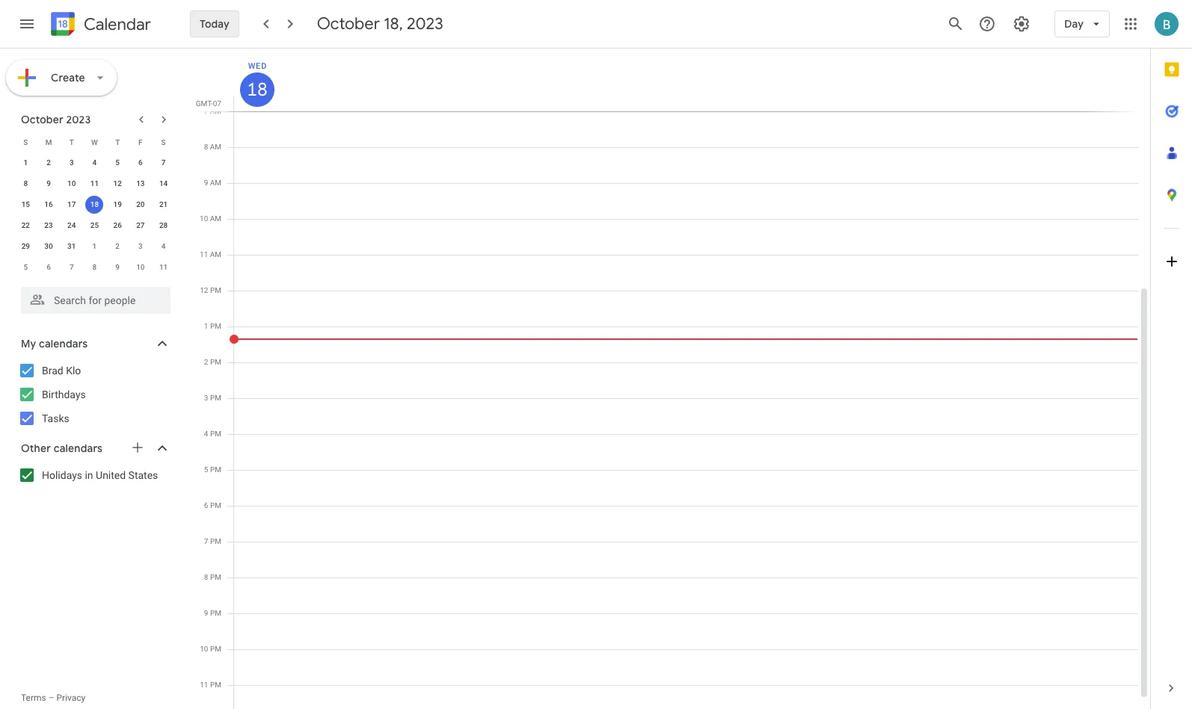 Task type: vqa. For each thing, say whether or not it's contained in the screenshot.


Task type: locate. For each thing, give the bounding box(es) containing it.
create button
[[6, 60, 117, 96]]

1 vertical spatial 6
[[47, 263, 51, 271]]

23
[[44, 221, 53, 230]]

s
[[23, 138, 28, 146], [161, 138, 166, 146]]

in
[[85, 470, 93, 482]]

row down 18, today element at left top
[[14, 215, 175, 236]]

pm for 8 pm
[[210, 574, 221, 582]]

pm for 6 pm
[[210, 502, 221, 510]]

8
[[204, 143, 208, 151], [24, 179, 28, 188], [92, 263, 97, 271], [204, 574, 208, 582]]

17 element
[[63, 196, 81, 214]]

pm for 7 pm
[[210, 538, 221, 546]]

4 row from the top
[[14, 194, 175, 215]]

3 for the november 3 'element'
[[138, 242, 143, 251]]

0 horizontal spatial 12
[[113, 179, 122, 188]]

6 down f
[[138, 159, 143, 167]]

am down 9 am
[[210, 215, 221, 223]]

6 for november 6 'element'
[[47, 263, 51, 271]]

3 pm from the top
[[210, 358, 221, 366]]

22 element
[[17, 217, 35, 235]]

1 vertical spatial 18
[[90, 200, 99, 209]]

6 pm from the top
[[210, 466, 221, 474]]

0 vertical spatial 3
[[69, 159, 74, 167]]

2 vertical spatial 4
[[204, 430, 208, 438]]

1 am from the top
[[210, 107, 221, 115]]

october for october 18, 2023
[[317, 13, 380, 34]]

row up 11 element
[[14, 132, 175, 153]]

6 down the 30 element
[[47, 263, 51, 271]]

states
[[128, 470, 158, 482]]

27 element
[[132, 217, 149, 235]]

0 vertical spatial 2
[[47, 159, 51, 167]]

9 for 9 pm
[[204, 609, 208, 618]]

5 for 5 pm
[[204, 466, 208, 474]]

14 element
[[155, 175, 172, 193]]

3 inside 'element'
[[138, 242, 143, 251]]

pm down 10 pm
[[210, 681, 221, 689]]

row group
[[14, 153, 175, 278]]

pm down the 9 pm
[[210, 645, 221, 654]]

None search field
[[0, 281, 185, 314]]

calendar heading
[[81, 14, 151, 35]]

0 vertical spatial october
[[317, 13, 380, 34]]

12 up 19
[[113, 179, 122, 188]]

10 for "10" element
[[67, 179, 76, 188]]

1 vertical spatial 4
[[161, 242, 166, 251]]

november 9 element
[[109, 259, 126, 277]]

4 for 4 pm
[[204, 430, 208, 438]]

terms
[[21, 693, 46, 704]]

10 up 17
[[67, 179, 76, 188]]

3
[[69, 159, 74, 167], [138, 242, 143, 251], [204, 394, 208, 402]]

row containing 22
[[14, 215, 175, 236]]

11 up 18, today element at left top
[[90, 179, 99, 188]]

5 am from the top
[[210, 251, 221, 259]]

tab list
[[1151, 49, 1192, 668]]

8 down november 1 element
[[92, 263, 97, 271]]

row containing s
[[14, 132, 175, 153]]

1 horizontal spatial 2
[[115, 242, 120, 251]]

t left f
[[115, 138, 120, 146]]

11 for 11 am
[[200, 251, 208, 259]]

3 inside 18 grid
[[204, 394, 208, 402]]

november 1 element
[[86, 238, 104, 256]]

7 for 7 pm
[[204, 538, 208, 546]]

18
[[246, 78, 267, 102], [90, 200, 99, 209]]

pm
[[210, 286, 221, 295], [210, 322, 221, 331], [210, 358, 221, 366], [210, 394, 221, 402], [210, 430, 221, 438], [210, 466, 221, 474], [210, 502, 221, 510], [210, 538, 221, 546], [210, 574, 221, 582], [210, 609, 221, 618], [210, 645, 221, 654], [210, 681, 221, 689]]

5 inside 18 grid
[[204, 466, 208, 474]]

other calendars button
[[3, 437, 185, 461]]

t
[[69, 138, 74, 146], [115, 138, 120, 146]]

add other calendars image
[[130, 440, 145, 455]]

1 inside grid
[[204, 322, 208, 331]]

row down 25 'element' at the top left
[[14, 236, 175, 257]]

october left 18,
[[317, 13, 380, 34]]

18 inside cell
[[90, 200, 99, 209]]

16
[[44, 200, 53, 209]]

f
[[138, 138, 143, 146]]

6 inside 18 grid
[[204, 502, 208, 510]]

10 am
[[200, 215, 221, 223]]

1 horizontal spatial 5
[[115, 159, 120, 167]]

9 up 16 on the top of the page
[[47, 179, 51, 188]]

1 vertical spatial 2
[[115, 242, 120, 251]]

7 am
[[204, 107, 221, 115]]

2 horizontal spatial 6
[[204, 502, 208, 510]]

0 horizontal spatial 2
[[47, 159, 51, 167]]

am
[[210, 107, 221, 115], [210, 143, 221, 151], [210, 179, 221, 187], [210, 215, 221, 223], [210, 251, 221, 259]]

25
[[90, 221, 99, 230]]

1 horizontal spatial 4
[[161, 242, 166, 251]]

1 horizontal spatial s
[[161, 138, 166, 146]]

calendar element
[[48, 9, 151, 42]]

2023 down "create"
[[66, 113, 91, 126]]

1 s from the left
[[23, 138, 28, 146]]

october 2023 grid
[[14, 132, 175, 278]]

6
[[138, 159, 143, 167], [47, 263, 51, 271], [204, 502, 208, 510]]

1 down 12 pm
[[204, 322, 208, 331]]

today
[[200, 17, 229, 31]]

24
[[67, 221, 76, 230]]

2 vertical spatial 2
[[204, 358, 208, 366]]

row containing 8
[[14, 173, 175, 194]]

11 for 11 pm
[[200, 681, 208, 689]]

27
[[136, 221, 145, 230]]

my calendars list
[[3, 359, 185, 431]]

1 horizontal spatial 1
[[92, 242, 97, 251]]

1 vertical spatial 2023
[[66, 113, 91, 126]]

8 for 8 am
[[204, 143, 208, 151]]

22
[[21, 221, 30, 230]]

2 vertical spatial 5
[[204, 466, 208, 474]]

9
[[204, 179, 208, 187], [47, 179, 51, 188], [115, 263, 120, 271], [204, 609, 208, 618]]

row up 18, today element at left top
[[14, 173, 175, 194]]

6 down the 5 pm
[[204, 502, 208, 510]]

gmt-07
[[196, 99, 221, 108]]

0 horizontal spatial 6
[[47, 263, 51, 271]]

Search for people text field
[[30, 287, 162, 314]]

november 11 element
[[155, 259, 172, 277]]

calendars for other calendars
[[54, 442, 103, 455]]

1 horizontal spatial 6
[[138, 159, 143, 167]]

1 horizontal spatial 18
[[246, 78, 267, 102]]

8 pm from the top
[[210, 538, 221, 546]]

calendars for my calendars
[[39, 337, 88, 351]]

0 horizontal spatial 4
[[92, 159, 97, 167]]

pm down the 3 pm
[[210, 430, 221, 438]]

2 down 1 pm
[[204, 358, 208, 366]]

0 vertical spatial calendars
[[39, 337, 88, 351]]

11 down 10 pm
[[200, 681, 208, 689]]

2 horizontal spatial 2
[[204, 358, 208, 366]]

5
[[115, 159, 120, 167], [24, 263, 28, 271], [204, 466, 208, 474]]

4 down 28 element
[[161, 242, 166, 251]]

pm down 6 pm
[[210, 538, 221, 546]]

18 cell
[[83, 194, 106, 215]]

1 pm from the top
[[210, 286, 221, 295]]

11 pm from the top
[[210, 645, 221, 654]]

0 horizontal spatial 2023
[[66, 113, 91, 126]]

2 down m
[[47, 159, 51, 167]]

calendars
[[39, 337, 88, 351], [54, 442, 103, 455]]

my calendars
[[21, 337, 88, 351]]

6 row from the top
[[14, 236, 175, 257]]

18 column header
[[233, 49, 1138, 111]]

18 down wed
[[246, 78, 267, 102]]

6 inside 'element'
[[47, 263, 51, 271]]

1 vertical spatial 1
[[92, 242, 97, 251]]

11 am
[[200, 251, 221, 259]]

2 vertical spatial 1
[[204, 322, 208, 331]]

2
[[47, 159, 51, 167], [115, 242, 120, 251], [204, 358, 208, 366]]

7
[[204, 107, 208, 115], [161, 159, 166, 167], [69, 263, 74, 271], [204, 538, 208, 546]]

4 down the 3 pm
[[204, 430, 208, 438]]

row down november 1 element
[[14, 257, 175, 278]]

10
[[67, 179, 76, 188], [200, 215, 208, 223], [136, 263, 145, 271], [200, 645, 208, 654]]

2 horizontal spatial 1
[[204, 322, 208, 331]]

support image
[[978, 15, 996, 33]]

10 down the november 3 'element'
[[136, 263, 145, 271]]

october
[[317, 13, 380, 34], [21, 113, 64, 126]]

9 pm from the top
[[210, 574, 221, 582]]

0 vertical spatial 12
[[113, 179, 122, 188]]

brad
[[42, 365, 63, 377]]

pm up the 3 pm
[[210, 358, 221, 366]]

3 am from the top
[[210, 179, 221, 187]]

0 horizontal spatial s
[[23, 138, 28, 146]]

11 down 10 am
[[200, 251, 208, 259]]

12 down 11 am
[[200, 286, 208, 295]]

7 pm from the top
[[210, 502, 221, 510]]

9 for 'november 9' element
[[115, 263, 120, 271]]

10 for 10 am
[[200, 215, 208, 223]]

5 pm
[[204, 466, 221, 474]]

2 inside 18 grid
[[204, 358, 208, 366]]

29
[[21, 242, 30, 251]]

other calendars
[[21, 442, 103, 455]]

pm for 1 pm
[[210, 322, 221, 331]]

18,
[[384, 13, 403, 34]]

1 row from the top
[[14, 132, 175, 153]]

2 vertical spatial 6
[[204, 502, 208, 510]]

10 for 10 pm
[[200, 645, 208, 654]]

1 vertical spatial 3
[[138, 242, 143, 251]]

0 horizontal spatial 3
[[69, 159, 74, 167]]

0 horizontal spatial t
[[69, 138, 74, 146]]

4 inside 18 grid
[[204, 430, 208, 438]]

7 down 31 element
[[69, 263, 74, 271]]

12 pm
[[200, 286, 221, 295]]

2 vertical spatial 3
[[204, 394, 208, 402]]

11 element
[[86, 175, 104, 193]]

18 down 11 element
[[90, 200, 99, 209]]

7 up 14
[[161, 159, 166, 167]]

3 for 3 pm
[[204, 394, 208, 402]]

4 pm from the top
[[210, 394, 221, 402]]

1 up the 15
[[24, 159, 28, 167]]

pm down 2 pm
[[210, 394, 221, 402]]

10 pm from the top
[[210, 609, 221, 618]]

12
[[113, 179, 122, 188], [200, 286, 208, 295]]

4 down w
[[92, 159, 97, 167]]

5 up 12 element
[[115, 159, 120, 167]]

12 element
[[109, 175, 126, 193]]

2 row from the top
[[14, 153, 175, 173]]

2023 right 18,
[[407, 13, 443, 34]]

pm up 6 pm
[[210, 466, 221, 474]]

5 pm from the top
[[210, 430, 221, 438]]

9 down november 2 "element"
[[115, 263, 120, 271]]

0 horizontal spatial 18
[[90, 200, 99, 209]]

pm down 8 pm
[[210, 609, 221, 618]]

1 vertical spatial calendars
[[54, 442, 103, 455]]

0 vertical spatial 18
[[246, 78, 267, 102]]

2 down 26 element
[[115, 242, 120, 251]]

10 up 11 pm
[[200, 645, 208, 654]]

10 up 11 am
[[200, 215, 208, 223]]

0 horizontal spatial october
[[21, 113, 64, 126]]

am down 8 am
[[210, 179, 221, 187]]

2 pm from the top
[[210, 322, 221, 331]]

26 element
[[109, 217, 126, 235]]

1 vertical spatial october
[[21, 113, 64, 126]]

8 up 9 am
[[204, 143, 208, 151]]

2 horizontal spatial 5
[[204, 466, 208, 474]]

20
[[136, 200, 145, 209]]

am for 9 am
[[210, 179, 221, 187]]

2 am from the top
[[210, 143, 221, 151]]

1
[[24, 159, 28, 167], [92, 242, 97, 251], [204, 322, 208, 331]]

pm up 2 pm
[[210, 322, 221, 331]]

12 pm from the top
[[210, 681, 221, 689]]

4 am from the top
[[210, 215, 221, 223]]

am up 9 am
[[210, 143, 221, 151]]

26
[[113, 221, 122, 230]]

2 horizontal spatial 3
[[204, 394, 208, 402]]

9 up 10 pm
[[204, 609, 208, 618]]

8 down the 7 pm
[[204, 574, 208, 582]]

1 horizontal spatial october
[[317, 13, 380, 34]]

row containing 5
[[14, 257, 175, 278]]

0 vertical spatial 1
[[24, 159, 28, 167]]

24 element
[[63, 217, 81, 235]]

0 horizontal spatial 1
[[24, 159, 28, 167]]

other
[[21, 442, 51, 455]]

12 inside 12 element
[[113, 179, 122, 188]]

5 row from the top
[[14, 215, 175, 236]]

2 inside november 2 "element"
[[115, 242, 120, 251]]

row down w
[[14, 153, 175, 173]]

calendars up in
[[54, 442, 103, 455]]

1 horizontal spatial t
[[115, 138, 120, 146]]

0 vertical spatial 2023
[[407, 13, 443, 34]]

gmt-
[[196, 99, 213, 108]]

pm down the 5 pm
[[210, 502, 221, 510]]

19
[[113, 200, 122, 209]]

w
[[91, 138, 98, 146]]

8 inside the november 8 "element"
[[92, 263, 97, 271]]

7 pm
[[204, 538, 221, 546]]

am up 8 am
[[210, 107, 221, 115]]

october up m
[[21, 113, 64, 126]]

2023
[[407, 13, 443, 34], [66, 113, 91, 126]]

15
[[21, 200, 30, 209]]

2 s from the left
[[161, 138, 166, 146]]

am up 12 pm
[[210, 251, 221, 259]]

october 18, 2023
[[317, 13, 443, 34]]

calendars up "brad klo"
[[39, 337, 88, 351]]

11
[[90, 179, 99, 188], [200, 251, 208, 259], [159, 263, 168, 271], [200, 681, 208, 689]]

5 down "29" 'element'
[[24, 263, 28, 271]]

day button
[[1055, 6, 1110, 42]]

s left m
[[23, 138, 28, 146]]

8 am
[[204, 143, 221, 151]]

11 pm
[[200, 681, 221, 689]]

3 down 27 element
[[138, 242, 143, 251]]

7 left 07
[[204, 107, 208, 115]]

3 down 2 pm
[[204, 394, 208, 402]]

pm for 4 pm
[[210, 430, 221, 438]]

0 horizontal spatial 5
[[24, 263, 28, 271]]

pm up 1 pm
[[210, 286, 221, 295]]

5 down '4 pm'
[[204, 466, 208, 474]]

row up 25
[[14, 194, 175, 215]]

t left w
[[69, 138, 74, 146]]

2 horizontal spatial 4
[[204, 430, 208, 438]]

7 down 6 pm
[[204, 538, 208, 546]]

18, today element
[[86, 196, 104, 214]]

3 row from the top
[[14, 173, 175, 194]]

row
[[14, 132, 175, 153], [14, 153, 175, 173], [14, 173, 175, 194], [14, 194, 175, 215], [14, 215, 175, 236], [14, 236, 175, 257], [14, 257, 175, 278]]

1 horizontal spatial 2023
[[407, 13, 443, 34]]

3 up "10" element
[[69, 159, 74, 167]]

november 3 element
[[132, 238, 149, 256]]

s right f
[[161, 138, 166, 146]]

9 up 10 am
[[204, 179, 208, 187]]

pm down the 7 pm
[[210, 574, 221, 582]]

8 for the november 8 "element"
[[92, 263, 97, 271]]

4 pm
[[204, 430, 221, 438]]

12 inside 18 grid
[[200, 286, 208, 295]]

brad klo
[[42, 365, 81, 377]]

11 down november 4 element at the left top
[[159, 263, 168, 271]]

november 6 element
[[40, 259, 58, 277]]

1 horizontal spatial 3
[[138, 242, 143, 251]]

day
[[1064, 17, 1084, 31]]

1 vertical spatial 5
[[24, 263, 28, 271]]

11 for 11 element
[[90, 179, 99, 188]]

1 vertical spatial 12
[[200, 286, 208, 295]]

1 down 25 'element' at the top left
[[92, 242, 97, 251]]

pm for 3 pm
[[210, 394, 221, 402]]

1 horizontal spatial 12
[[200, 286, 208, 295]]

17
[[67, 200, 76, 209]]

7 row from the top
[[14, 257, 175, 278]]

4
[[92, 159, 97, 167], [161, 242, 166, 251], [204, 430, 208, 438]]



Task type: describe. For each thing, give the bounding box(es) containing it.
8 up the 15
[[24, 179, 28, 188]]

row containing 29
[[14, 236, 175, 257]]

7 for 7 am
[[204, 107, 208, 115]]

25 element
[[86, 217, 104, 235]]

2 pm
[[204, 358, 221, 366]]

klo
[[66, 365, 81, 377]]

november 4 element
[[155, 238, 172, 256]]

23 element
[[40, 217, 58, 235]]

pm for 5 pm
[[210, 466, 221, 474]]

11 for november 11 element
[[159, 263, 168, 271]]

main drawer image
[[18, 15, 36, 33]]

19 element
[[109, 196, 126, 214]]

m
[[45, 138, 52, 146]]

8 pm
[[204, 574, 221, 582]]

10 pm
[[200, 645, 221, 654]]

2 for 2 pm
[[204, 358, 208, 366]]

wed
[[248, 61, 267, 71]]

28 element
[[155, 217, 172, 235]]

am for 8 am
[[210, 143, 221, 151]]

4 for november 4 element at the left top
[[161, 242, 166, 251]]

row containing 1
[[14, 153, 175, 173]]

31
[[67, 242, 76, 251]]

november 5 element
[[17, 259, 35, 277]]

10 for the november 10 element
[[136, 263, 145, 271]]

9 for 9 am
[[204, 179, 208, 187]]

8 for 8 pm
[[204, 574, 208, 582]]

2 for november 2 "element"
[[115, 242, 120, 251]]

10 element
[[63, 175, 81, 193]]

28
[[159, 221, 168, 230]]

create
[[51, 71, 85, 85]]

21 element
[[155, 196, 172, 214]]

1 pm
[[204, 322, 221, 331]]

am for 7 am
[[210, 107, 221, 115]]

wed 18
[[246, 61, 267, 102]]

21
[[159, 200, 168, 209]]

pm for 12 pm
[[210, 286, 221, 295]]

pm for 2 pm
[[210, 358, 221, 366]]

16 element
[[40, 196, 58, 214]]

2 t from the left
[[115, 138, 120, 146]]

29 element
[[17, 238, 35, 256]]

holidays
[[42, 470, 82, 482]]

holidays in united states
[[42, 470, 158, 482]]

18 grid
[[191, 49, 1150, 710]]

9 pm
[[204, 609, 221, 618]]

united
[[96, 470, 126, 482]]

14
[[159, 179, 168, 188]]

1 t from the left
[[69, 138, 74, 146]]

privacy link
[[56, 693, 85, 704]]

november 10 element
[[132, 259, 149, 277]]

30
[[44, 242, 53, 251]]

am for 11 am
[[210, 251, 221, 259]]

privacy
[[56, 693, 85, 704]]

am for 10 am
[[210, 215, 221, 223]]

13 element
[[132, 175, 149, 193]]

october 2023
[[21, 113, 91, 126]]

tasks
[[42, 413, 69, 425]]

9 am
[[204, 179, 221, 187]]

birthdays
[[42, 389, 86, 401]]

6 for 6 pm
[[204, 502, 208, 510]]

pm for 11 pm
[[210, 681, 221, 689]]

row containing 15
[[14, 194, 175, 215]]

31 element
[[63, 238, 81, 256]]

20 element
[[132, 196, 149, 214]]

october for october 2023
[[21, 113, 64, 126]]

1 for 1 pm
[[204, 322, 208, 331]]

november 2 element
[[109, 238, 126, 256]]

today button
[[190, 6, 239, 42]]

18 inside wed 18
[[246, 78, 267, 102]]

my
[[21, 337, 36, 351]]

15 element
[[17, 196, 35, 214]]

pm for 10 pm
[[210, 645, 221, 654]]

30 element
[[40, 238, 58, 256]]

6 pm
[[204, 502, 221, 510]]

0 vertical spatial 4
[[92, 159, 97, 167]]

1 for november 1 element
[[92, 242, 97, 251]]

november 8 element
[[86, 259, 104, 277]]

my calendars button
[[3, 332, 185, 356]]

3 pm
[[204, 394, 221, 402]]

november 7 element
[[63, 259, 81, 277]]

row group containing 1
[[14, 153, 175, 278]]

7 for november 7 element
[[69, 263, 74, 271]]

12 for 12
[[113, 179, 122, 188]]

12 for 12 pm
[[200, 286, 208, 295]]

07
[[213, 99, 221, 108]]

pm for 9 pm
[[210, 609, 221, 618]]

0 vertical spatial 5
[[115, 159, 120, 167]]

terms link
[[21, 693, 46, 704]]

0 vertical spatial 6
[[138, 159, 143, 167]]

calendar
[[84, 14, 151, 35]]

settings menu image
[[1013, 15, 1031, 33]]

5 for november 5 element
[[24, 263, 28, 271]]

–
[[48, 693, 54, 704]]

13
[[136, 179, 145, 188]]

wednesday, october 18, today element
[[240, 73, 274, 107]]

terms – privacy
[[21, 693, 85, 704]]



